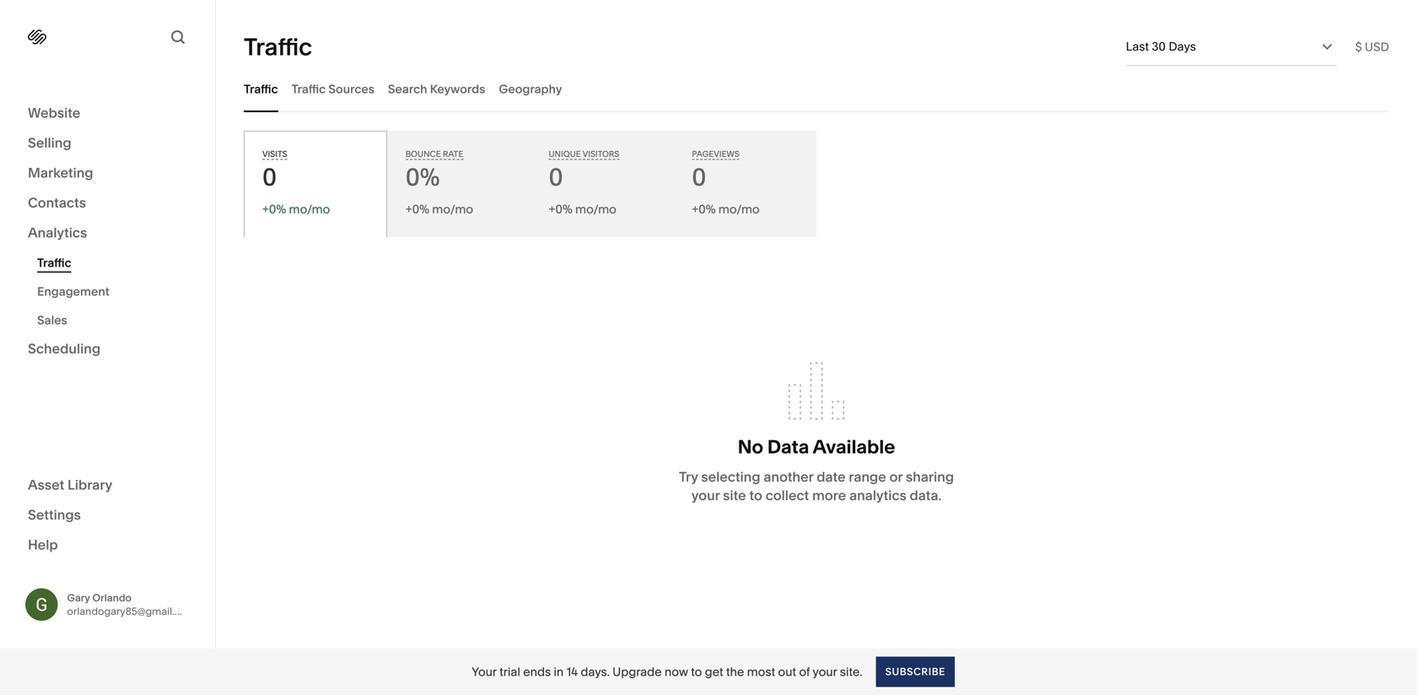 Task type: vqa. For each thing, say whether or not it's contained in the screenshot.
on
no



Task type: locate. For each thing, give the bounding box(es) containing it.
traffic
[[244, 32, 312, 61], [244, 82, 278, 96], [292, 82, 326, 96], [37, 256, 71, 270]]

asset
[[28, 477, 64, 493]]

days
[[1169, 39, 1196, 54]]

help link
[[28, 536, 58, 554]]

of
[[799, 665, 810, 679]]

tab list
[[244, 66, 1389, 112]]

no
[[738, 435, 763, 458]]

traffic up the traffic button
[[244, 32, 312, 61]]

mo/mo inside pageviews 0 0% mo/mo
[[719, 202, 760, 216]]

1 mo/mo from the left
[[289, 202, 330, 216]]

traffic inside traffic link
[[37, 256, 71, 270]]

tab list containing traffic
[[244, 66, 1389, 112]]

traffic down "analytics"
[[37, 256, 71, 270]]

marketing link
[[28, 164, 187, 183]]

usd
[[1365, 40, 1389, 54]]

pageviews
[[692, 149, 740, 159]]

settings
[[28, 507, 81, 523]]

orlandogary85@gmail.com
[[67, 605, 196, 617]]

your down try
[[692, 487, 720, 504]]

0% down bounce rate 0%
[[412, 202, 429, 216]]

scheduling
[[28, 340, 100, 357]]

3 mo/mo from the left
[[575, 202, 617, 216]]

0% mo/mo
[[412, 202, 473, 216]]

ends
[[523, 665, 551, 679]]

most
[[747, 665, 775, 679]]

0 down visits
[[262, 163, 277, 192]]

0% inside 'visits 0 0% mo/mo'
[[269, 202, 286, 216]]

sales
[[37, 313, 67, 327]]

0 inside 'visits 0 0% mo/mo'
[[262, 163, 277, 192]]

0
[[262, 163, 277, 192], [549, 163, 563, 192], [692, 163, 706, 192]]

last 30 days
[[1126, 39, 1196, 54]]

30
[[1152, 39, 1166, 54]]

0 down unique
[[549, 163, 563, 192]]

help
[[28, 537, 58, 553]]

another
[[764, 469, 814, 485]]

traffic up visits
[[244, 82, 278, 96]]

1 0 from the left
[[262, 163, 277, 192]]

0% inside pageviews 0 0% mo/mo
[[699, 202, 716, 216]]

mo/mo
[[289, 202, 330, 216], [432, 202, 473, 216], [575, 202, 617, 216], [719, 202, 760, 216]]

subscribe
[[885, 666, 946, 678]]

orlando
[[92, 592, 132, 604]]

try
[[679, 469, 698, 485]]

to left get
[[691, 665, 702, 679]]

or
[[890, 469, 903, 485]]

search
[[388, 82, 427, 96]]

data.
[[910, 487, 942, 504]]

0 horizontal spatial 0
[[262, 163, 277, 192]]

selling
[[28, 135, 71, 151]]

0% inside unique visitors 0 0% mo/mo
[[555, 202, 573, 216]]

traffic left sources
[[292, 82, 326, 96]]

0 inside pageviews 0 0% mo/mo
[[692, 163, 706, 192]]

0% down bounce
[[406, 163, 440, 192]]

days.
[[581, 665, 610, 679]]

0% for pageviews 0 0% mo/mo
[[699, 202, 716, 216]]

0 vertical spatial to
[[749, 487, 762, 504]]

unique
[[549, 149, 581, 159]]

1 horizontal spatial to
[[749, 487, 762, 504]]

your right of
[[813, 665, 837, 679]]

14
[[567, 665, 578, 679]]

website link
[[28, 104, 187, 124]]

no data available
[[738, 435, 895, 458]]

1 vertical spatial your
[[813, 665, 837, 679]]

to right site
[[749, 487, 762, 504]]

0% down unique
[[555, 202, 573, 216]]

to
[[749, 487, 762, 504], [691, 665, 702, 679]]

traffic sources button
[[292, 66, 374, 112]]

traffic inside traffic sources button
[[292, 82, 326, 96]]

0% inside bounce rate 0%
[[406, 163, 440, 192]]

unique visitors 0 0% mo/mo
[[549, 149, 619, 216]]

0 horizontal spatial your
[[692, 487, 720, 504]]

analytics
[[850, 487, 907, 504]]

asset library
[[28, 477, 112, 493]]

sharing
[[906, 469, 954, 485]]

0 horizontal spatial to
[[691, 665, 702, 679]]

0%
[[406, 163, 440, 192], [269, 202, 286, 216], [412, 202, 429, 216], [555, 202, 573, 216], [699, 202, 716, 216]]

your
[[692, 487, 720, 504], [813, 665, 837, 679]]

3 0 from the left
[[692, 163, 706, 192]]

2 horizontal spatial 0
[[692, 163, 706, 192]]

1 horizontal spatial 0
[[549, 163, 563, 192]]

traffic link
[[37, 248, 197, 277]]

traffic button
[[244, 66, 278, 112]]

gary
[[67, 592, 90, 604]]

sources
[[329, 82, 374, 96]]

0% down visits
[[269, 202, 286, 216]]

0% down pageviews
[[699, 202, 716, 216]]

0 for visits 0 0% mo/mo
[[262, 163, 277, 192]]

mo/mo inside 'visits 0 0% mo/mo'
[[289, 202, 330, 216]]

0 down pageviews
[[692, 163, 706, 192]]

2 0 from the left
[[549, 163, 563, 192]]

4 mo/mo from the left
[[719, 202, 760, 216]]

0% for bounce rate 0%
[[406, 163, 440, 192]]

0 vertical spatial your
[[692, 487, 720, 504]]



Task type: describe. For each thing, give the bounding box(es) containing it.
visits 0 0% mo/mo
[[262, 149, 330, 216]]

last 30 days button
[[1126, 28, 1337, 65]]

website
[[28, 105, 80, 121]]

0 inside unique visitors 0 0% mo/mo
[[549, 163, 563, 192]]

geography button
[[499, 66, 562, 112]]

trial
[[499, 665, 520, 679]]

site.
[[840, 665, 863, 679]]

out
[[778, 665, 796, 679]]

available
[[813, 435, 895, 458]]

1 vertical spatial to
[[691, 665, 702, 679]]

site
[[723, 487, 746, 504]]

library
[[67, 477, 112, 493]]

your trial ends in 14 days. upgrade now to get the most out of your site.
[[472, 665, 863, 679]]

try selecting another date range or sharing your site to collect more analytics data.
[[679, 469, 954, 504]]

selecting
[[701, 469, 761, 485]]

search keywords button
[[388, 66, 485, 112]]

analytics
[[28, 224, 87, 241]]

sales link
[[37, 306, 197, 334]]

your inside "try selecting another date range or sharing your site to collect more analytics data."
[[692, 487, 720, 504]]

collect
[[766, 487, 809, 504]]

to inside "try selecting another date range or sharing your site to collect more analytics data."
[[749, 487, 762, 504]]

now
[[665, 665, 688, 679]]

keywords
[[430, 82, 485, 96]]

contacts
[[28, 194, 86, 211]]

upgrade
[[613, 665, 662, 679]]

visitors
[[583, 149, 619, 159]]

contacts link
[[28, 194, 187, 213]]

rate
[[443, 149, 463, 159]]

get
[[705, 665, 723, 679]]

mo/mo inside unique visitors 0 0% mo/mo
[[575, 202, 617, 216]]

geography
[[499, 82, 562, 96]]

engagement link
[[37, 277, 197, 306]]

$
[[1355, 40, 1362, 54]]

$ usd
[[1355, 40, 1389, 54]]

traffic sources
[[292, 82, 374, 96]]

last
[[1126, 39, 1149, 54]]

the
[[726, 665, 744, 679]]

bounce rate 0%
[[406, 149, 463, 192]]

selling link
[[28, 134, 187, 154]]

2 mo/mo from the left
[[432, 202, 473, 216]]

in
[[554, 665, 564, 679]]

range
[[849, 469, 886, 485]]

scheduling link
[[28, 340, 187, 359]]

analytics link
[[28, 224, 187, 243]]

search keywords
[[388, 82, 485, 96]]

settings link
[[28, 506, 187, 526]]

pageviews 0 0% mo/mo
[[692, 149, 760, 216]]

subscribe button
[[876, 657, 955, 687]]

0 for pageviews 0 0% mo/mo
[[692, 163, 706, 192]]

more
[[812, 487, 846, 504]]

0% for visits 0 0% mo/mo
[[269, 202, 286, 216]]

engagement
[[37, 284, 109, 299]]

1 horizontal spatial your
[[813, 665, 837, 679]]

marketing
[[28, 165, 93, 181]]

bounce
[[406, 149, 441, 159]]

your
[[472, 665, 497, 679]]

visits
[[262, 149, 287, 159]]

data
[[768, 435, 809, 458]]

gary orlando orlandogary85@gmail.com
[[67, 592, 196, 617]]

asset library link
[[28, 476, 187, 496]]

date
[[817, 469, 846, 485]]



